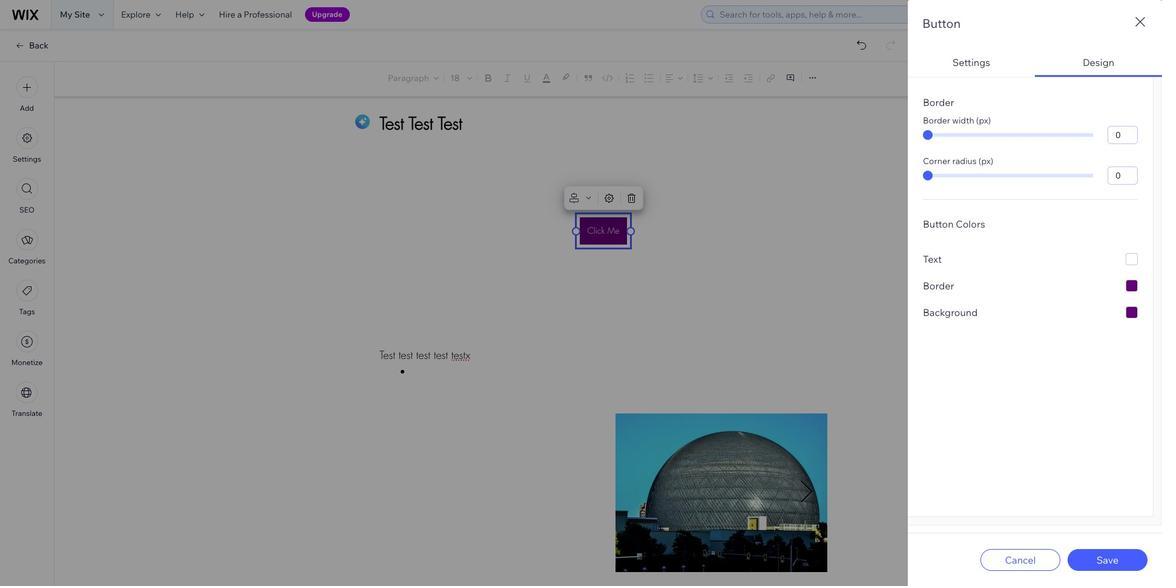 Task type: vqa. For each thing, say whether or not it's contained in the screenshot.
Notes
yes



Task type: describe. For each thing, give the bounding box(es) containing it.
back
[[29, 40, 49, 51]]

tags
[[19, 307, 35, 316]]

hire a professional
[[219, 9, 292, 20]]

1 border from the top
[[924, 96, 955, 108]]

add
[[20, 104, 34, 113]]

Search for tools, apps, help & more... field
[[717, 6, 996, 23]]

Add a Catchy Title text field
[[380, 112, 814, 134]]

click me button
[[581, 217, 627, 245]]

hire
[[219, 9, 235, 20]]

a
[[237, 9, 242, 20]]

my
[[60, 9, 72, 20]]

paragraph button
[[386, 70, 442, 87]]

background
[[924, 306, 978, 319]]

corner radius (px)
[[924, 156, 994, 167]]

back button
[[15, 40, 49, 51]]

click me
[[588, 225, 620, 236]]

explore
[[121, 9, 151, 20]]

settings inside menu
[[13, 154, 41, 164]]

monetize
[[11, 358, 43, 367]]

menu containing add
[[0, 69, 54, 425]]

upgrade button
[[305, 7, 350, 22]]

notes button
[[1090, 71, 1139, 87]]

cancel
[[1006, 554, 1037, 566]]

button colors
[[924, 218, 986, 230]]

seo
[[19, 205, 35, 214]]

design tab panel
[[909, 77, 1163, 526]]

radius
[[953, 156, 977, 167]]

seo button
[[16, 178, 38, 214]]

width
[[953, 115, 975, 126]]

help
[[176, 9, 194, 20]]

translate button
[[12, 382, 42, 418]]

hire a professional link
[[212, 0, 300, 29]]

button for button
[[923, 16, 961, 31]]

categories
[[8, 256, 46, 265]]

design button
[[1036, 47, 1163, 77]]

border width (px)
[[924, 115, 992, 126]]

corner
[[924, 156, 951, 167]]

add button
[[16, 76, 38, 113]]

click
[[588, 225, 605, 236]]



Task type: locate. For each thing, give the bounding box(es) containing it.
(px) right width
[[977, 115, 992, 126]]

professional
[[244, 9, 292, 20]]

1 vertical spatial settings
[[13, 154, 41, 164]]

button
[[923, 16, 961, 31], [924, 218, 954, 230]]

colors
[[956, 218, 986, 230]]

paragraph
[[388, 73, 429, 84]]

settings button up width
[[909, 47, 1036, 77]]

0 vertical spatial settings button
[[909, 47, 1036, 77]]

0 horizontal spatial test
[[399, 348, 413, 362]]

settings button
[[909, 47, 1036, 77], [13, 127, 41, 164]]

settings
[[953, 56, 991, 68], [13, 154, 41, 164]]

tab list containing settings
[[909, 47, 1163, 526]]

settings button inside menu
[[13, 127, 41, 164]]

border
[[924, 96, 955, 108], [924, 115, 951, 126], [924, 280, 955, 292]]

(px) for corner radius (px)
[[979, 156, 994, 167]]

1 vertical spatial button
[[924, 218, 954, 230]]

0 vertical spatial settings
[[953, 56, 991, 68]]

3 test from the left
[[434, 348, 448, 362]]

settings up seo button
[[13, 154, 41, 164]]

1 test from the left
[[399, 348, 413, 362]]

save button
[[1068, 549, 1148, 571]]

categories button
[[8, 229, 46, 265]]

0 vertical spatial (px)
[[977, 115, 992, 126]]

help button
[[168, 0, 212, 29]]

2 vertical spatial border
[[924, 280, 955, 292]]

settings up width
[[953, 56, 991, 68]]

2 horizontal spatial test
[[434, 348, 448, 362]]

monetize button
[[11, 331, 43, 367]]

site
[[74, 9, 90, 20]]

testx
[[452, 348, 471, 362]]

tags button
[[16, 280, 38, 316]]

1 vertical spatial border
[[924, 115, 951, 126]]

save
[[1097, 554, 1119, 566]]

settings button down add
[[13, 127, 41, 164]]

design
[[1083, 56, 1115, 68]]

1 horizontal spatial settings
[[953, 56, 991, 68]]

button inside design tab panel
[[924, 218, 954, 230]]

my site
[[60, 9, 90, 20]]

(px)
[[977, 115, 992, 126], [979, 156, 994, 167]]

2 border from the top
[[924, 115, 951, 126]]

border left width
[[924, 115, 951, 126]]

2 test from the left
[[416, 348, 431, 362]]

translate
[[12, 409, 42, 418]]

None number field
[[1108, 126, 1139, 144], [1108, 167, 1139, 185], [1108, 126, 1139, 144], [1108, 167, 1139, 185]]

1 horizontal spatial test
[[416, 348, 431, 362]]

text
[[924, 253, 942, 265]]

border up 'border width (px)'
[[924, 96, 955, 108]]

test test test test testx
[[380, 348, 471, 362]]

(px) right radius
[[979, 156, 994, 167]]

notes
[[1112, 74, 1136, 84]]

0 horizontal spatial settings button
[[13, 127, 41, 164]]

me
[[608, 225, 620, 236]]

1 vertical spatial (px)
[[979, 156, 994, 167]]

3 border from the top
[[924, 280, 955, 292]]

test
[[380, 348, 396, 362]]

upgrade
[[312, 10, 343, 19]]

1 vertical spatial settings button
[[13, 127, 41, 164]]

button for button colors
[[924, 218, 954, 230]]

(px) for border width (px)
[[977, 115, 992, 126]]

border down the text
[[924, 280, 955, 292]]

None range field
[[924, 133, 1094, 137], [924, 174, 1094, 177], [924, 133, 1094, 137], [924, 174, 1094, 177]]

test
[[399, 348, 413, 362], [416, 348, 431, 362], [434, 348, 448, 362]]

0 vertical spatial button
[[923, 16, 961, 31]]

tab list
[[909, 47, 1163, 526]]

0 horizontal spatial settings
[[13, 154, 41, 164]]

cancel button
[[981, 549, 1061, 571]]

menu
[[0, 69, 54, 425]]

0 vertical spatial border
[[924, 96, 955, 108]]

1 horizontal spatial settings button
[[909, 47, 1036, 77]]



